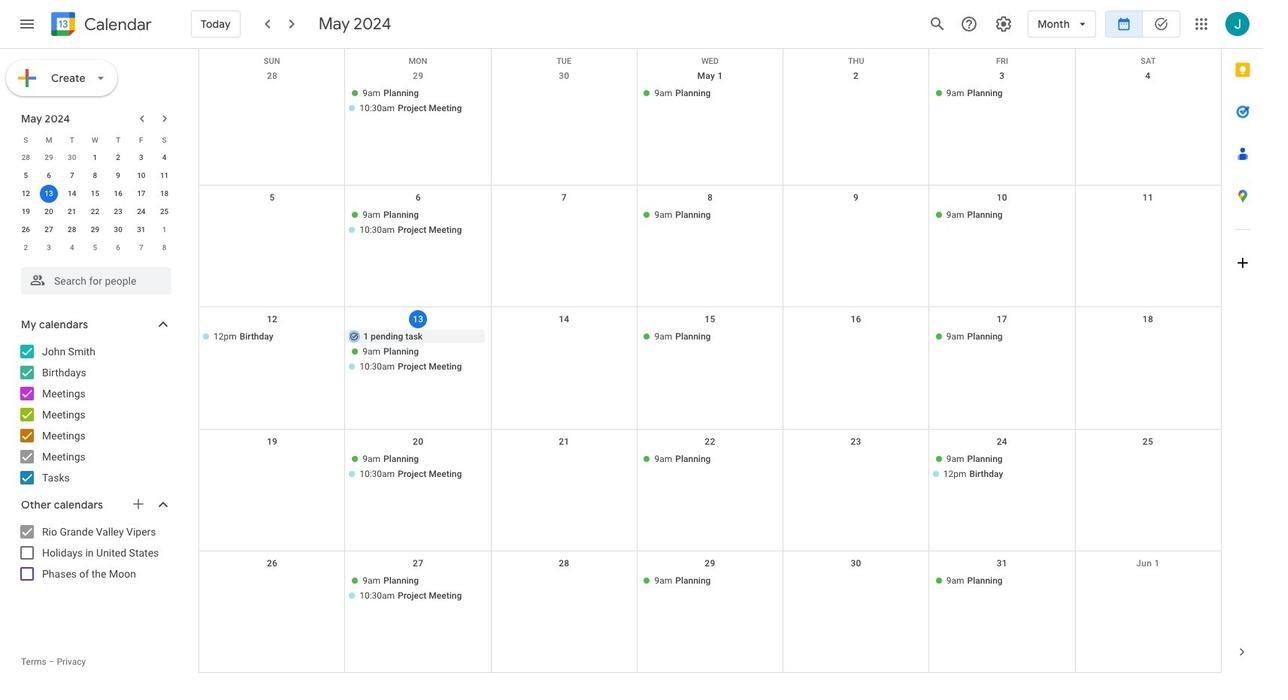 Task type: locate. For each thing, give the bounding box(es) containing it.
24 element
[[132, 203, 150, 221]]

8 element
[[86, 167, 104, 185]]

2 element
[[109, 149, 127, 167]]

28 element
[[63, 221, 81, 239]]

settings menu image
[[995, 15, 1013, 33]]

cell
[[199, 86, 345, 117], [345, 86, 491, 117], [491, 86, 637, 117], [783, 86, 929, 117], [37, 185, 60, 203], [199, 208, 345, 238], [345, 208, 491, 238], [491, 208, 637, 238], [783, 208, 929, 238], [345, 330, 491, 375], [491, 330, 637, 375], [783, 330, 929, 375], [199, 452, 345, 482], [345, 452, 491, 482], [491, 452, 637, 482], [783, 452, 929, 482], [929, 452, 1075, 482], [199, 574, 345, 604], [345, 574, 491, 604], [491, 574, 637, 604], [783, 574, 929, 604]]

10 element
[[132, 167, 150, 185]]

None search field
[[0, 262, 186, 295]]

14 element
[[63, 185, 81, 203]]

29 element
[[86, 221, 104, 239]]

april 29 element
[[40, 149, 58, 167]]

13, today element
[[40, 185, 58, 203]]

calendar element
[[48, 9, 152, 42]]

june 2 element
[[17, 239, 35, 257]]

june 6 element
[[109, 239, 127, 257]]

row
[[199, 49, 1221, 66], [199, 64, 1221, 186], [14, 131, 176, 149], [14, 149, 176, 167], [14, 167, 176, 185], [14, 185, 176, 203], [199, 186, 1221, 308], [14, 203, 176, 221], [14, 221, 176, 239], [14, 239, 176, 257], [199, 308, 1221, 430], [199, 430, 1221, 552], [199, 552, 1221, 674]]

tab list
[[1222, 49, 1263, 632]]

grid
[[198, 49, 1221, 674]]

june 5 element
[[86, 239, 104, 257]]

row group
[[14, 149, 176, 257]]

23 element
[[109, 203, 127, 221]]

june 7 element
[[132, 239, 150, 257]]

april 30 element
[[63, 149, 81, 167]]

3 element
[[132, 149, 150, 167]]

25 element
[[155, 203, 173, 221]]

june 3 element
[[40, 239, 58, 257]]

heading
[[81, 15, 152, 33]]

17 element
[[132, 185, 150, 203]]

31 element
[[132, 221, 150, 239]]

my calendars list
[[3, 340, 186, 490]]

22 element
[[86, 203, 104, 221]]



Task type: vqa. For each thing, say whether or not it's contained in the screenshot.
20 element
yes



Task type: describe. For each thing, give the bounding box(es) containing it.
april 28 element
[[17, 149, 35, 167]]

6 element
[[40, 167, 58, 185]]

add other calendars image
[[131, 497, 146, 512]]

27 element
[[40, 221, 58, 239]]

may 2024 grid
[[14, 131, 176, 257]]

Search for people text field
[[30, 268, 162, 295]]

7 element
[[63, 167, 81, 185]]

4 element
[[155, 149, 173, 167]]

heading inside calendar element
[[81, 15, 152, 33]]

11 element
[[155, 167, 173, 185]]

main drawer image
[[18, 15, 36, 33]]

other calendars list
[[3, 520, 186, 586]]

16 element
[[109, 185, 127, 203]]

19 element
[[17, 203, 35, 221]]

21 element
[[63, 203, 81, 221]]

june 1 element
[[155, 221, 173, 239]]

1 element
[[86, 149, 104, 167]]

20 element
[[40, 203, 58, 221]]

12 element
[[17, 185, 35, 203]]

26 element
[[17, 221, 35, 239]]

june 8 element
[[155, 239, 173, 257]]

5 element
[[17, 167, 35, 185]]

15 element
[[86, 185, 104, 203]]

30 element
[[109, 221, 127, 239]]

june 4 element
[[63, 239, 81, 257]]

18 element
[[155, 185, 173, 203]]

9 element
[[109, 167, 127, 185]]

cell inside may 2024 grid
[[37, 185, 60, 203]]



